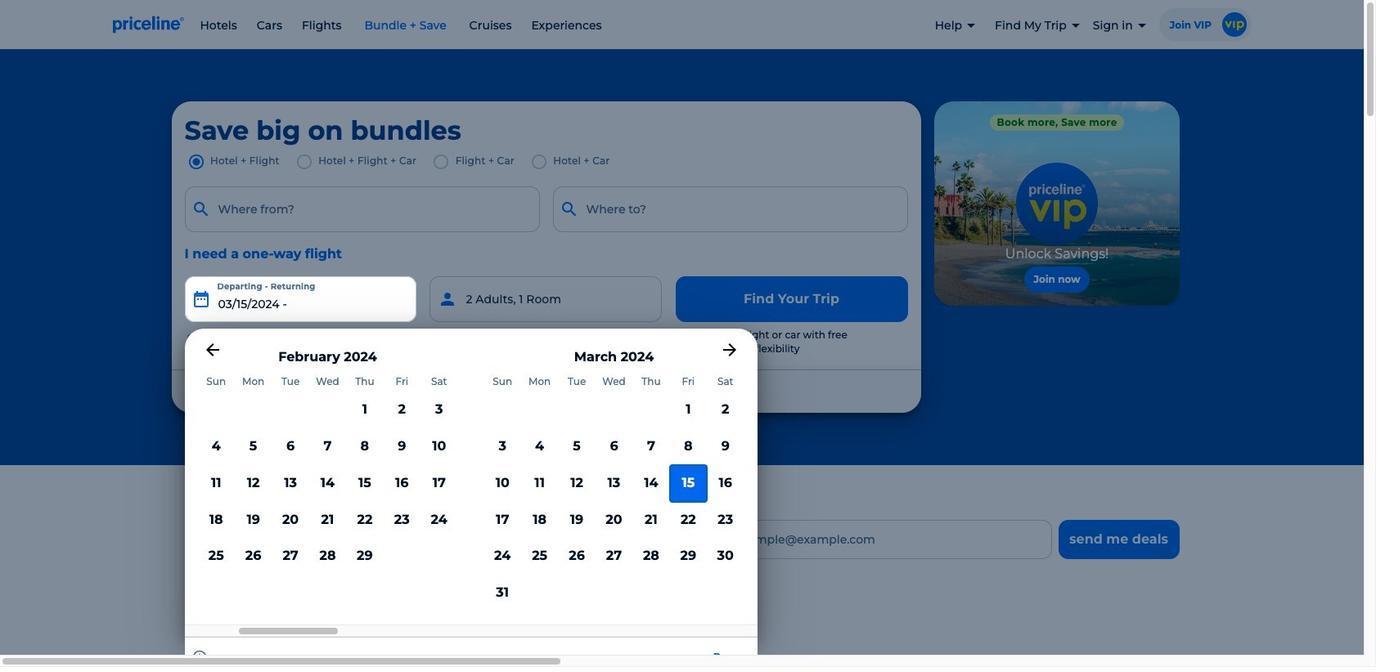 Task type: vqa. For each thing, say whether or not it's contained in the screenshot.
Going to? field
no



Task type: locate. For each thing, give the bounding box(es) containing it.
0 horizontal spatial none field
[[185, 187, 540, 232]]

none field where to?
[[553, 187, 908, 232]]

1 none field from the left
[[185, 187, 540, 232]]

Where to? field
[[553, 187, 908, 232]]

none field where from?
[[185, 187, 540, 232]]

Promotion email input field
[[725, 520, 1052, 560]]

2 none field from the left
[[553, 187, 908, 232]]

1 horizontal spatial none field
[[553, 187, 908, 232]]

None field
[[185, 187, 540, 232], [553, 187, 908, 232]]

advertisement region
[[934, 101, 1180, 306]]



Task type: describe. For each thing, give the bounding box(es) containing it.
packages-search-form element
[[0, 115, 915, 668]]

Where from? field
[[185, 187, 540, 232]]

Departing - Returning field
[[185, 277, 417, 323]]

vip badge icon image
[[1222, 12, 1247, 37]]

priceline.com home image
[[113, 16, 184, 34]]

show march 2024 image
[[720, 341, 740, 360]]

traveler selection text field
[[430, 277, 663, 323]]

show january 2024 image
[[203, 341, 222, 360]]



